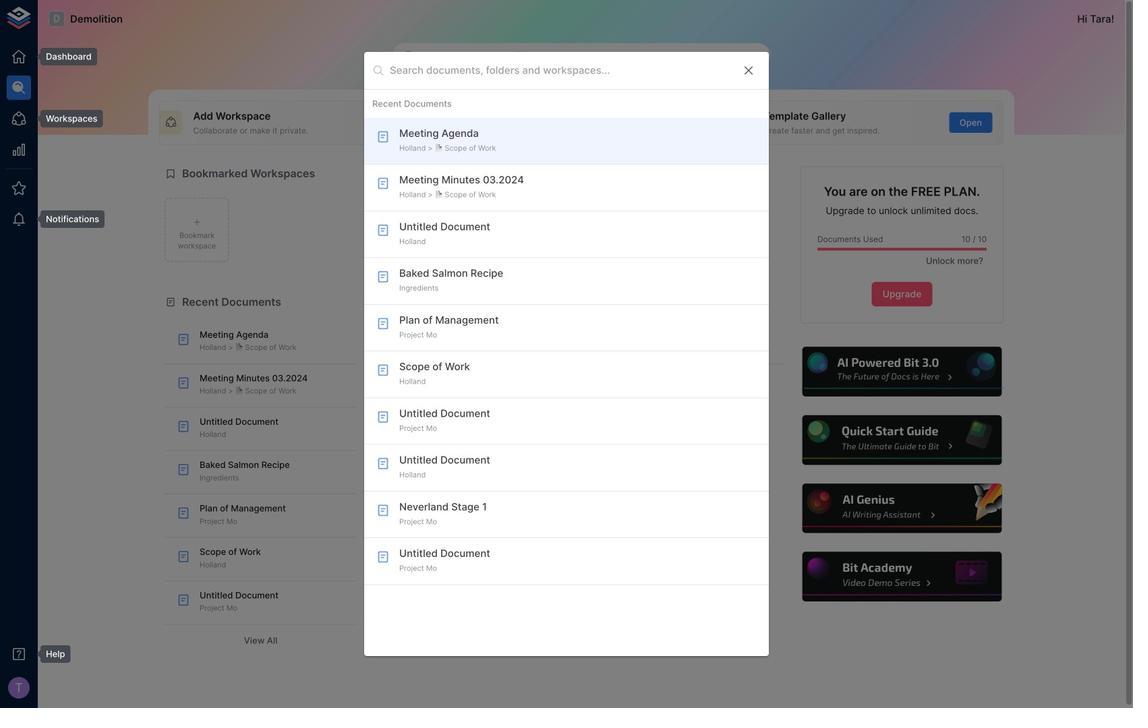 Task type: describe. For each thing, give the bounding box(es) containing it.
1 help image from the top
[[801, 345, 1004, 399]]

3 help image from the top
[[801, 482, 1004, 536]]



Task type: locate. For each thing, give the bounding box(es) containing it.
3 tooltip from the top
[[31, 211, 105, 228]]

2 help image from the top
[[801, 414, 1004, 467]]

dialog
[[364, 52, 769, 656]]

tooltip
[[31, 48, 97, 66], [31, 110, 103, 128], [31, 211, 105, 228], [31, 646, 71, 663]]

help image
[[801, 345, 1004, 399], [801, 414, 1004, 467], [801, 482, 1004, 536], [801, 550, 1004, 604]]

2 tooltip from the top
[[31, 110, 103, 128]]

Search documents, folders and workspaces... text field
[[390, 60, 731, 81]]

4 tooltip from the top
[[31, 646, 71, 663]]

4 help image from the top
[[801, 550, 1004, 604]]

1 tooltip from the top
[[31, 48, 97, 66]]



Task type: vqa. For each thing, say whether or not it's contained in the screenshot.
4th tooltip from the top
yes



